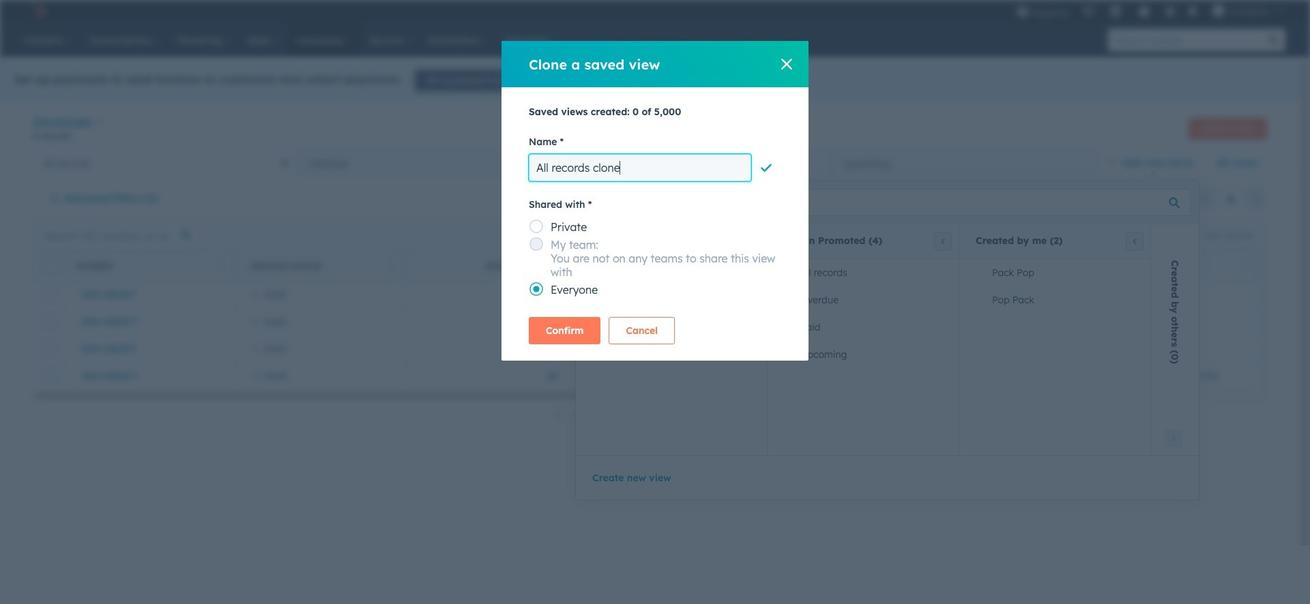 Task type: describe. For each thing, give the bounding box(es) containing it.
4 press to sort. element from the left
[[730, 260, 735, 272]]

press to sort. image for fourth press to sort. element from right
[[388, 260, 393, 270]]

3 press to sort. element from the left
[[560, 260, 565, 272]]

2 press to sort. image from the left
[[730, 260, 735, 270]]

2 column header from the left
[[917, 251, 1088, 281]]

1 column header from the left
[[747, 251, 918, 281]]

press to sort. image for 3rd press to sort. element
[[560, 260, 565, 270]]

Search HubSpot search field
[[1108, 29, 1262, 52]]

1 press to sort. element from the left
[[217, 260, 222, 272]]



Task type: vqa. For each thing, say whether or not it's contained in the screenshot.
Data Quality button
no



Task type: locate. For each thing, give the bounding box(es) containing it.
0 horizontal spatial press to sort. image
[[217, 260, 222, 270]]

2 horizontal spatial press to sort. image
[[1241, 260, 1246, 270]]

press to sort. image
[[388, 260, 393, 270], [560, 260, 565, 270], [1241, 260, 1246, 270]]

2 press to sort. element from the left
[[388, 260, 393, 272]]

1 press to sort. image from the left
[[388, 260, 393, 270]]

jacob simon image
[[1212, 5, 1225, 17]]

1 horizontal spatial press to sort. image
[[730, 260, 735, 270]]

column header
[[747, 251, 918, 281], [917, 251, 1088, 281]]

dialog
[[502, 41, 809, 361]]

marketplaces image
[[1109, 6, 1122, 18]]

5 press to sort. element from the left
[[1241, 260, 1246, 272]]

None text field
[[529, 154, 751, 182]]

3 press to sort. image from the left
[[1241, 260, 1246, 270]]

press to sort. image
[[217, 260, 222, 270], [730, 260, 735, 270]]

close image
[[781, 59, 792, 70]]

Search search field
[[584, 189, 1191, 216]]

Search ID, number, or amount billed search field
[[36, 223, 202, 248]]

1 horizontal spatial press to sort. image
[[560, 260, 565, 270]]

2 press to sort. image from the left
[[560, 260, 565, 270]]

press to sort. element
[[217, 260, 222, 272], [388, 260, 393, 272], [560, 260, 565, 272], [730, 260, 735, 272], [1241, 260, 1246, 272]]

press to sort. image for first press to sort. element from right
[[1241, 260, 1246, 270]]

menu
[[1010, 0, 1294, 22]]

1 press to sort. image from the left
[[217, 260, 222, 270]]

0 horizontal spatial press to sort. image
[[388, 260, 393, 270]]

banner
[[33, 112, 1267, 149]]



